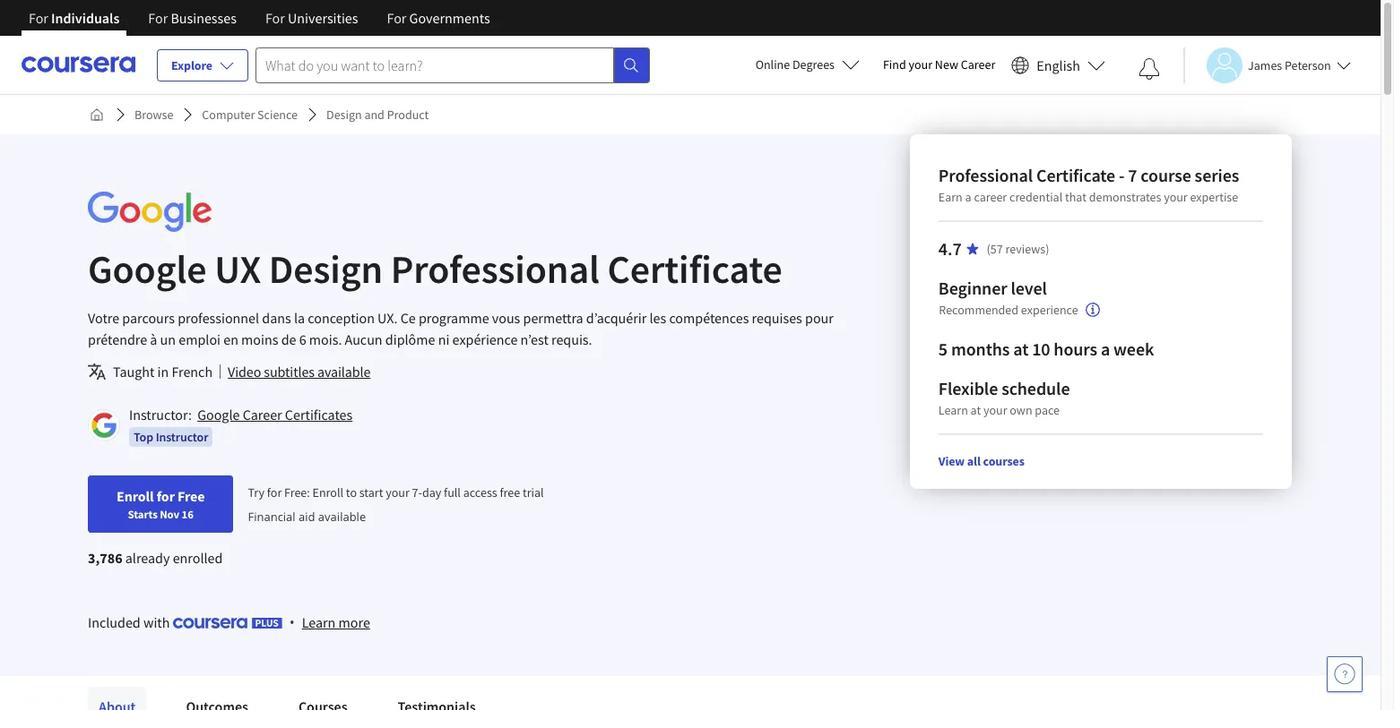 Task type: locate. For each thing, give the bounding box(es) containing it.
learn right • on the left bottom of the page
[[302, 614, 336, 632]]

certificate up compétences
[[607, 245, 782, 294]]

1 vertical spatial available
[[318, 509, 366, 525]]

diplôme
[[385, 331, 435, 349]]

google ux design professional certificate
[[88, 245, 782, 294]]

your down course
[[1164, 189, 1188, 205]]

1 horizontal spatial career
[[961, 56, 995, 73]]

0 horizontal spatial enroll
[[117, 488, 154, 506]]

learn more link
[[302, 612, 370, 634]]

english
[[1037, 56, 1080, 74]]

enroll for free starts nov 16
[[117, 488, 205, 522]]

james peterson
[[1248, 57, 1331, 73]]

for for governments
[[387, 9, 407, 27]]

your
[[909, 56, 932, 73], [1164, 189, 1188, 205], [984, 403, 1008, 419], [386, 485, 410, 501]]

certificate up that
[[1037, 164, 1116, 186]]

product
[[387, 107, 429, 123]]

design
[[326, 107, 362, 123], [269, 245, 383, 294]]

information about difficulty level pre-requisites. image
[[1085, 303, 1100, 317]]

professional up vous
[[391, 245, 600, 294]]

google up parcours
[[88, 245, 207, 294]]

design inside design and product link
[[326, 107, 362, 123]]

1 horizontal spatial professional
[[939, 164, 1033, 186]]

subtitles
[[264, 363, 315, 381]]

n'est
[[521, 331, 549, 349]]

0 horizontal spatial career
[[243, 406, 282, 424]]

1 vertical spatial a
[[1101, 338, 1111, 360]]

vous
[[492, 309, 520, 327]]

0 vertical spatial a
[[966, 189, 972, 205]]

1 vertical spatial at
[[971, 403, 981, 419]]

a right earn
[[966, 189, 972, 205]]

1 vertical spatial career
[[243, 406, 282, 424]]

1 vertical spatial google
[[197, 406, 240, 424]]

professional
[[939, 164, 1033, 186], [391, 245, 600, 294]]

day
[[422, 485, 441, 501]]

peterson
[[1285, 57, 1331, 73]]

0 horizontal spatial professional
[[391, 245, 600, 294]]

google career certificates link
[[197, 406, 353, 424]]

enroll left to on the bottom left of page
[[313, 485, 343, 501]]

0 vertical spatial professional
[[939, 164, 1033, 186]]

google inside instructor: google career certificates top instructor
[[197, 406, 240, 424]]

for businesses
[[148, 9, 237, 27]]

learn inside flexible schedule learn at your own pace
[[939, 403, 969, 419]]

at down flexible
[[971, 403, 981, 419]]

find your new career
[[883, 56, 995, 73]]

for inside the enroll for free starts nov 16
[[157, 488, 175, 506]]

coursera image
[[22, 50, 135, 79]]

learn inside the • learn more
[[302, 614, 336, 632]]

for left businesses at the top left of page
[[148, 9, 168, 27]]

1 vertical spatial learn
[[302, 614, 336, 632]]

career right the new
[[961, 56, 995, 73]]

5
[[939, 338, 948, 360]]

online
[[755, 56, 790, 73]]

explore
[[171, 57, 213, 74]]

-
[[1119, 164, 1125, 186]]

0 vertical spatial available
[[317, 363, 371, 381]]

your inside try for free: enroll to start your 7-day full access free trial financial aid available
[[386, 485, 410, 501]]

professional up career
[[939, 164, 1033, 186]]

at
[[1014, 338, 1029, 360], [971, 403, 981, 419]]

for
[[29, 9, 48, 27], [148, 9, 168, 27], [265, 9, 285, 27], [387, 9, 407, 27]]

coursera plus image
[[173, 619, 282, 629]]

0 horizontal spatial learn
[[302, 614, 336, 632]]

1 horizontal spatial for
[[267, 485, 282, 501]]

6
[[299, 331, 306, 349]]

for
[[267, 485, 282, 501], [157, 488, 175, 506]]

design left and at the top left of page
[[326, 107, 362, 123]]

find your new career link
[[874, 54, 1004, 76]]

3,786
[[88, 550, 122, 568]]

1 vertical spatial professional
[[391, 245, 600, 294]]

4 for from the left
[[387, 9, 407, 27]]

with
[[143, 614, 170, 632]]

0 horizontal spatial at
[[971, 403, 981, 419]]

for up nov
[[157, 488, 175, 506]]

0 vertical spatial learn
[[939, 403, 969, 419]]

0 vertical spatial design
[[326, 107, 362, 123]]

professionnel
[[178, 309, 259, 327]]

available down to on the bottom left of page
[[318, 509, 366, 525]]

1 horizontal spatial certificate
[[1037, 164, 1116, 186]]

enroll
[[313, 485, 343, 501], [117, 488, 154, 506]]

all
[[968, 454, 981, 470]]

expertise
[[1191, 189, 1239, 205]]

at left 10
[[1014, 338, 1029, 360]]

les
[[649, 309, 666, 327]]

week
[[1114, 338, 1155, 360]]

7
[[1129, 164, 1138, 186]]

flexible
[[939, 377, 998, 400]]

career inside instructor: google career certificates top instructor
[[243, 406, 282, 424]]

1 horizontal spatial at
[[1014, 338, 1029, 360]]

professional inside professional certificate - 7 course series earn a career credential that demonstrates your expertise
[[939, 164, 1033, 186]]

available down the mois. at the left top of page
[[317, 363, 371, 381]]

own
[[1010, 403, 1033, 419]]

your left own
[[984, 403, 1008, 419]]

0 vertical spatial certificate
[[1037, 164, 1116, 186]]

level
[[1011, 277, 1047, 299]]

1 horizontal spatial enroll
[[313, 485, 343, 501]]

french
[[172, 363, 213, 381]]

aid
[[299, 509, 315, 525]]

3 for from the left
[[265, 9, 285, 27]]

0 horizontal spatial certificate
[[607, 245, 782, 294]]

for inside try for free: enroll to start your 7-day full access free trial financial aid available
[[267, 485, 282, 501]]

for for universities
[[265, 9, 285, 27]]

instructor
[[156, 429, 208, 446]]

a left week
[[1101, 338, 1111, 360]]

included
[[88, 614, 141, 632]]

conception
[[308, 309, 375, 327]]

already
[[125, 550, 170, 568]]

1 horizontal spatial a
[[1101, 338, 1111, 360]]

online degrees button
[[741, 45, 874, 84]]

computer
[[202, 107, 255, 123]]

google
[[88, 245, 207, 294], [197, 406, 240, 424]]

3,786 already enrolled
[[88, 550, 223, 568]]

for left individuals
[[29, 9, 48, 27]]

find
[[883, 56, 906, 73]]

credential
[[1010, 189, 1063, 205]]

google career certificates image
[[91, 412, 117, 439]]

0 horizontal spatial a
[[966, 189, 972, 205]]

enroll up the 'starts'
[[117, 488, 154, 506]]

None search field
[[256, 47, 650, 83]]

design up conception
[[269, 245, 383, 294]]

google up instructor
[[197, 406, 240, 424]]

0 horizontal spatial for
[[157, 488, 175, 506]]

english button
[[1004, 36, 1113, 94]]

available
[[317, 363, 371, 381], [318, 509, 366, 525]]

career
[[974, 189, 1007, 205]]

a
[[966, 189, 972, 205], [1101, 338, 1111, 360]]

certificate
[[1037, 164, 1116, 186], [607, 245, 782, 294]]

design and product
[[326, 107, 429, 123]]

to
[[346, 485, 357, 501]]

en
[[223, 331, 238, 349]]

learn down flexible
[[939, 403, 969, 419]]

try
[[248, 485, 265, 501]]

for left governments
[[387, 9, 407, 27]]

for left universities
[[265, 9, 285, 27]]

career down video
[[243, 406, 282, 424]]

1 horizontal spatial learn
[[939, 403, 969, 419]]

1 available from the top
[[317, 363, 371, 381]]

google image
[[88, 192, 212, 232]]

taught
[[113, 363, 155, 381]]

un
[[160, 331, 176, 349]]

recommended experience
[[939, 302, 1078, 319]]

flexible schedule learn at your own pace
[[939, 377, 1070, 419]]

your left 7-
[[386, 485, 410, 501]]

and
[[364, 107, 385, 123]]

4.7
[[939, 238, 962, 260]]

career
[[961, 56, 995, 73], [243, 406, 282, 424]]

for for individuals
[[29, 9, 48, 27]]

(57
[[987, 241, 1003, 257]]

for right try
[[267, 485, 282, 501]]

2 available from the top
[[318, 509, 366, 525]]

a inside professional certificate - 7 course series earn a career credential that demonstrates your expertise
[[966, 189, 972, 205]]

enroll inside the enroll for free starts nov 16
[[117, 488, 154, 506]]

2 for from the left
[[148, 9, 168, 27]]

1 for from the left
[[29, 9, 48, 27]]

universities
[[288, 9, 358, 27]]

trial
[[523, 485, 544, 501]]

science
[[257, 107, 298, 123]]

learn
[[939, 403, 969, 419], [302, 614, 336, 632]]



Task type: describe. For each thing, give the bounding box(es) containing it.
video
[[228, 363, 261, 381]]

• learn more
[[289, 613, 370, 633]]

5 months at 10 hours a week
[[939, 338, 1155, 360]]

top
[[134, 429, 153, 446]]

dans
[[262, 309, 291, 327]]

pace
[[1035, 403, 1060, 419]]

free:
[[284, 485, 310, 501]]

james peterson button
[[1183, 47, 1351, 83]]

for governments
[[387, 9, 490, 27]]

moins
[[241, 331, 278, 349]]

demonstrates
[[1090, 189, 1162, 205]]

certificate inside professional certificate - 7 course series earn a career credential that demonstrates your expertise
[[1037, 164, 1116, 186]]

that
[[1066, 189, 1087, 205]]

enroll inside try for free: enroll to start your 7-day full access free trial financial aid available
[[313, 485, 343, 501]]

à
[[150, 331, 157, 349]]

0 vertical spatial career
[[961, 56, 995, 73]]

banner navigation
[[14, 0, 504, 49]]

pour
[[805, 309, 834, 327]]

for individuals
[[29, 9, 120, 27]]

beginner
[[939, 277, 1008, 299]]

0 vertical spatial google
[[88, 245, 207, 294]]

•
[[289, 613, 295, 633]]

computer science
[[202, 107, 298, 123]]

instructor:
[[129, 406, 192, 424]]

available inside button
[[317, 363, 371, 381]]

degrees
[[793, 56, 835, 73]]

emploi
[[179, 331, 221, 349]]

enrolled
[[173, 550, 223, 568]]

for for businesses
[[148, 9, 168, 27]]

businesses
[[171, 9, 237, 27]]

What do you want to learn? text field
[[256, 47, 614, 83]]

certificates
[[285, 406, 353, 424]]

prétendre
[[88, 331, 147, 349]]

taught in french
[[113, 363, 213, 381]]

available inside try for free: enroll to start your 7-day full access free trial financial aid available
[[318, 509, 366, 525]]

show notifications image
[[1139, 58, 1160, 80]]

votre
[[88, 309, 119, 327]]

explore button
[[157, 49, 248, 82]]

ux.
[[378, 309, 398, 327]]

governments
[[409, 9, 490, 27]]

months
[[952, 338, 1010, 360]]

series
[[1195, 164, 1240, 186]]

beginner level
[[939, 277, 1047, 299]]

for for try
[[267, 485, 282, 501]]

for for enroll
[[157, 488, 175, 506]]

professional certificate - 7 course series earn a career credential that demonstrates your expertise
[[939, 164, 1240, 205]]

experience
[[1021, 302, 1078, 319]]

reviews)
[[1006, 241, 1050, 257]]

free
[[178, 488, 205, 506]]

expérience
[[452, 331, 518, 349]]

your right find in the top of the page
[[909, 56, 932, 73]]

starts
[[128, 507, 158, 522]]

your inside flexible schedule learn at your own pace
[[984, 403, 1008, 419]]

votre parcours professionnel dans la conception ux. ce programme vous permettra d'acquérir les compétences requises pour prétendre à un emploi en moins de 6 mois. aucun diplôme ni expérience n'est requis.
[[88, 309, 834, 349]]

d'acquérir
[[586, 309, 647, 327]]

james
[[1248, 57, 1282, 73]]

compétences
[[669, 309, 749, 327]]

1 vertical spatial certificate
[[607, 245, 782, 294]]

10
[[1032, 338, 1051, 360]]

7-
[[412, 485, 422, 501]]

video subtitles available
[[228, 363, 371, 381]]

view all courses link
[[939, 454, 1025, 470]]

full
[[444, 485, 461, 501]]

earn
[[939, 189, 963, 205]]

view all courses
[[939, 454, 1025, 470]]

instructor: google career certificates top instructor
[[129, 406, 353, 446]]

view
[[939, 454, 965, 470]]

requises
[[752, 309, 802, 327]]

at inside flexible schedule learn at your own pace
[[971, 403, 981, 419]]

schedule
[[1002, 377, 1070, 400]]

in
[[157, 363, 169, 381]]

nov
[[160, 507, 179, 522]]

financial
[[248, 509, 296, 525]]

0 vertical spatial at
[[1014, 338, 1029, 360]]

1 vertical spatial design
[[269, 245, 383, 294]]

requis.
[[551, 331, 592, 349]]

help center image
[[1334, 664, 1356, 686]]

parcours
[[122, 309, 175, 327]]

16
[[182, 507, 194, 522]]

computer science link
[[195, 99, 305, 131]]

aucun
[[345, 331, 382, 349]]

course
[[1141, 164, 1192, 186]]

your inside professional certificate - 7 course series earn a career credential that demonstrates your expertise
[[1164, 189, 1188, 205]]

browse
[[134, 107, 173, 123]]

video subtitles available button
[[228, 361, 371, 383]]

mois.
[[309, 331, 342, 349]]

courses
[[984, 454, 1025, 470]]

new
[[935, 56, 958, 73]]

home image
[[90, 108, 104, 122]]

programme
[[419, 309, 489, 327]]

recommended
[[939, 302, 1019, 319]]



Task type: vqa. For each thing, say whether or not it's contained in the screenshot.
the right enroll
yes



